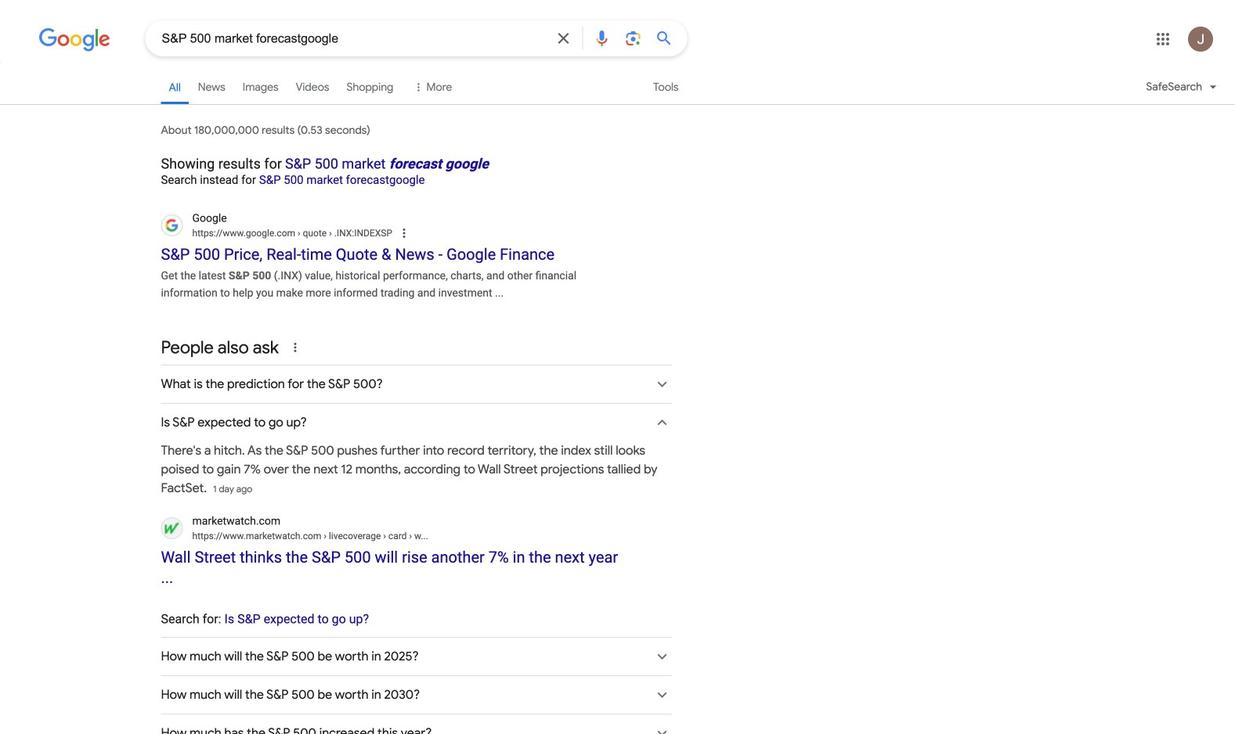 Task type: locate. For each thing, give the bounding box(es) containing it.
1 heading from the top
[[161, 151, 672, 187]]

heading
[[161, 151, 672, 187], [161, 442, 672, 514]]

None text field
[[192, 226, 392, 241], [192, 529, 428, 544], [192, 226, 392, 241], [192, 529, 428, 544]]

None text field
[[295, 228, 392, 239], [322, 531, 428, 542], [295, 228, 392, 239], [322, 531, 428, 542]]

None search field
[[0, 20, 688, 56]]

1 vertical spatial heading
[[161, 442, 672, 514]]

navigation
[[0, 69, 1236, 114]]

Search text field
[[162, 30, 545, 49]]

2 heading from the top
[[161, 442, 672, 514]]

google image
[[39, 28, 111, 52]]

0 vertical spatial heading
[[161, 151, 672, 187]]



Task type: vqa. For each thing, say whether or not it's contained in the screenshot.
the 5 hr 45 min SFO – JFK
no



Task type: describe. For each thing, give the bounding box(es) containing it.
search by image image
[[624, 29, 643, 48]]

search by voice image
[[593, 29, 612, 48]]



